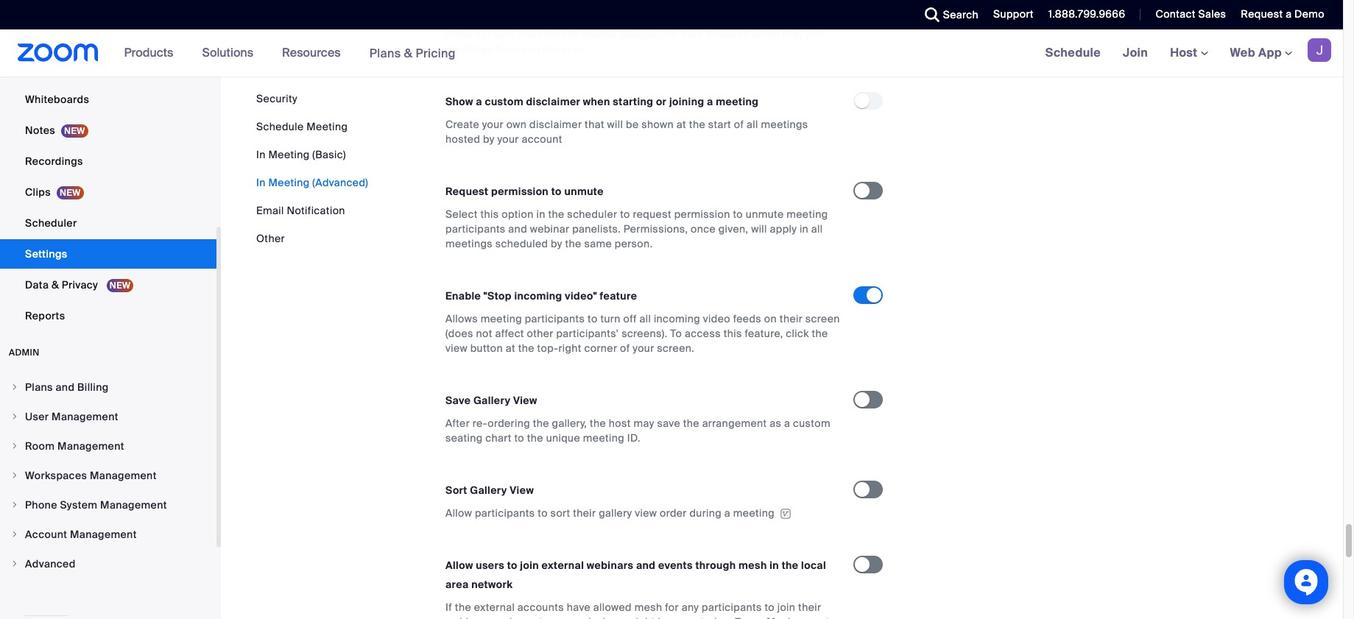 Task type: describe. For each thing, give the bounding box(es) containing it.
and inside allow users to join external webinars and events through mesh in the local area network
[[636, 559, 656, 572]]

join.zoom.us.
[[522, 42, 588, 56]]

email notification link
[[256, 204, 345, 217]]

room management
[[25, 440, 124, 453]]

panelists.
[[572, 222, 621, 235]]

account inside allow account members to enable "always join from browser" when they join meetings from join.zoom.us.
[[475, 28, 516, 41]]

0 vertical spatial meeting
[[306, 120, 348, 133]]

to left request
[[620, 207, 630, 221]]

select this option in the scheduler to request permission to unmute meeting participants and webinar panelists. permissions, once given, will apply in all meetings scheduled by the same person.
[[445, 207, 828, 250]]

at inside allows meeting participants to turn off all incoming video feeds on their screen (does not affect other participants' screens). to access this feature, click the view button at the top-right corner of your screen.
[[506, 341, 515, 355]]

if
[[445, 601, 452, 614]]

save gallery view
[[445, 394, 537, 407]]

might
[[626, 616, 655, 619]]

disclaimer for that
[[529, 118, 582, 131]]

accounts
[[518, 601, 564, 614]]

enable
[[445, 289, 481, 302]]

shown
[[641, 118, 674, 131]]

meeting up the start on the top of the page
[[716, 95, 759, 108]]

not
[[476, 327, 492, 340]]

during
[[690, 506, 722, 520]]

to inside after re-ordering the gallery, the host may save the arrangement as a custom seating chart to the unique meeting id.
[[514, 431, 524, 445]]

unmute inside select this option in the scheduler to request permission to unmute meeting participants and webinar panelists. permissions, once given, will apply in all meetings scheduled by the same person.
[[746, 207, 784, 221]]

to inside if the external accounts have allowed mesh for any participants to join their webinars and events, some devices might be reported as zoom mesh parent
[[765, 601, 775, 614]]

the inside allow users to join external webinars and events through mesh in the local area network
[[782, 559, 799, 572]]

in for in meeting (basic)
[[256, 148, 266, 161]]

zoom logo image
[[18, 43, 98, 62]]

turn
[[600, 312, 620, 325]]

room management menu item
[[0, 432, 216, 460]]

the up the webinar
[[548, 207, 565, 221]]

screen
[[805, 312, 840, 325]]

0 horizontal spatial from
[[495, 42, 519, 56]]

screen.
[[657, 341, 695, 355]]

allow users to join external webinars and events through mesh in the local area network
[[445, 559, 826, 591]]

at inside create your own disclaimer that will be shown at the start of all meetings hosted by your account
[[677, 118, 686, 131]]

pricing
[[416, 45, 456, 61]]

click
[[786, 327, 809, 340]]

screens).
[[622, 327, 668, 340]]

join inside allow users to join external webinars and events through mesh in the local area network
[[520, 559, 539, 572]]

right
[[558, 341, 582, 355]]

privacy
[[62, 278, 98, 292]]

1 vertical spatial your
[[497, 132, 519, 146]]

1 vertical spatial when
[[583, 95, 610, 108]]

ordering
[[488, 417, 530, 430]]

other
[[256, 232, 285, 245]]

gallery,
[[552, 417, 587, 430]]

will inside create your own disclaimer that will be shown at the start of all meetings hosted by your account
[[607, 118, 623, 131]]

2 horizontal spatial in
[[800, 222, 809, 235]]

as inside if the external accounts have allowed mesh for any participants to join their webinars and events, some devices might be reported as zoom mesh parent
[[720, 616, 732, 619]]

events,
[[515, 616, 551, 619]]

have
[[567, 601, 591, 614]]

a right joining
[[707, 95, 713, 108]]

right image for phone
[[10, 501, 19, 510]]

1.888.799.9666 button up "join" on the right
[[1037, 0, 1129, 29]]

allows meeting participants to turn off all incoming video feeds on their screen (does not affect other participants' screens). to access this feature, click the view button at the top-right corner of your screen.
[[445, 312, 840, 355]]

contact
[[1156, 7, 1196, 21]]

management for room management
[[57, 440, 124, 453]]

any
[[682, 601, 699, 614]]

web app
[[1230, 45, 1282, 60]]

resources button
[[282, 29, 347, 77]]

personal devices link
[[0, 54, 216, 83]]

request permission to unmute
[[445, 185, 604, 198]]

network
[[471, 578, 513, 591]]

meetings inside allow account members to enable "always join from browser" when they join meetings from join.zoom.us.
[[445, 42, 493, 56]]

account
[[25, 528, 67, 541]]

that
[[585, 118, 604, 131]]

to up given,
[[733, 207, 743, 221]]

system
[[60, 499, 97, 512]]

schedule meeting
[[256, 120, 348, 133]]

email
[[256, 204, 284, 217]]

join inside if the external accounts have allowed mesh for any participants to join their webinars and events, some devices might be reported as zoom mesh parent
[[777, 601, 795, 614]]

given,
[[719, 222, 748, 235]]

allow participants to sort their gallery view order during a meeting
[[445, 506, 775, 520]]

of inside allows meeting participants to turn off all incoming video feeds on their screen (does not affect other participants' screens). to access this feature, click the view button at the top-right corner of your screen.
[[620, 341, 630, 355]]

allows
[[445, 312, 478, 325]]

management for workspaces management
[[90, 469, 157, 482]]

advanced
[[25, 557, 76, 571]]

gallery for sort
[[470, 484, 507, 497]]

request for request a demo
[[1241, 7, 1283, 21]]

sort gallery view
[[445, 484, 534, 497]]

advanced menu item
[[0, 550, 216, 578]]

or
[[656, 95, 667, 108]]

view for sort gallery view
[[510, 484, 534, 497]]

plans & pricing
[[369, 45, 456, 61]]

product information navigation
[[113, 29, 467, 77]]

participants inside application
[[475, 506, 535, 520]]

and inside if the external accounts have allowed mesh for any participants to join their webinars and events, some devices might be reported as zoom mesh parent
[[493, 616, 512, 619]]

banner containing products
[[0, 29, 1343, 77]]

plans and billing
[[25, 381, 109, 394]]

permission inside select this option in the scheduler to request permission to unmute meeting participants and webinar panelists. permissions, once given, will apply in all meetings scheduled by the same person.
[[674, 207, 730, 221]]

select
[[445, 207, 478, 221]]

to inside allow users to join external webinars and events through mesh in the local area network
[[507, 559, 517, 572]]

meeting inside allows meeting participants to turn off all incoming video feeds on their screen (does not affect other participants' screens). to access this feature, click the view button at the top-right corner of your screen.
[[481, 312, 522, 325]]

join right "always
[[659, 28, 677, 41]]

0 horizontal spatial incoming
[[514, 289, 562, 302]]

workspaces management
[[25, 469, 157, 482]]

same
[[584, 237, 612, 250]]

save
[[657, 417, 680, 430]]

a left demo
[[1286, 7, 1292, 21]]

workspaces management menu item
[[0, 462, 216, 490]]

user management menu item
[[0, 403, 216, 431]]

mesh inside allow users to join external webinars and events through mesh in the local area network
[[739, 559, 767, 572]]

area
[[445, 578, 469, 591]]

id.
[[627, 431, 640, 445]]

mesh inside if the external accounts have allowed mesh for any participants to join their webinars and events, some devices might be reported as zoom mesh parent
[[635, 601, 662, 614]]

management for account management
[[70, 528, 137, 541]]

solutions
[[202, 45, 253, 60]]

feature,
[[745, 327, 783, 340]]

users
[[476, 559, 504, 572]]

0 horizontal spatial custom
[[485, 95, 523, 108]]

phone system management menu item
[[0, 491, 216, 519]]

allow for allow participants to sort their gallery view order during a meeting
[[445, 506, 472, 520]]

security
[[256, 92, 297, 105]]

corner
[[584, 341, 617, 355]]

whiteboards link
[[0, 85, 216, 114]]

in meeting (basic)
[[256, 148, 346, 161]]

external inside allow users to join external webinars and events through mesh in the local area network
[[542, 559, 584, 572]]

the left unique
[[527, 431, 543, 445]]

by inside create your own disclaimer that will be shown at the start of all meetings hosted by your account
[[483, 132, 495, 146]]

menu bar containing security
[[256, 91, 368, 246]]

the down screen
[[812, 327, 828, 340]]

seating
[[445, 431, 483, 445]]

allow for allow account members to enable "always join from browser" when they join meetings from join.zoom.us.
[[445, 28, 472, 41]]

notes link
[[0, 116, 216, 145]]

show a custom disclaimer when starting or joining a meeting
[[445, 95, 759, 108]]

right image for user
[[10, 412, 19, 421]]

show
[[445, 95, 473, 108]]

schedule link
[[1034, 29, 1112, 77]]

plans for plans & pricing
[[369, 45, 401, 61]]

products button
[[124, 29, 180, 77]]

email notification
[[256, 204, 345, 217]]

host
[[609, 417, 631, 430]]

and inside 'plans and billing' menu item
[[56, 381, 75, 394]]

schedule meeting link
[[256, 120, 348, 133]]

to inside allow account members to enable "always join from browser" when they join meetings from join.zoom.us.
[[569, 28, 579, 41]]

some
[[554, 616, 582, 619]]

profile picture image
[[1308, 38, 1331, 62]]

1 horizontal spatial from
[[680, 28, 704, 41]]

this inside allows meeting participants to turn off all incoming video feeds on their screen (does not affect other participants' screens). to access this feature, click the view button at the top-right corner of your screen.
[[724, 327, 742, 340]]

request for request permission to unmute
[[445, 185, 489, 198]]

0 horizontal spatial unmute
[[564, 185, 604, 198]]

join right they at the top
[[806, 28, 825, 41]]

enable "stop incoming video" feature
[[445, 289, 637, 302]]

data & privacy
[[25, 278, 101, 292]]

all inside select this option in the scheduler to request permission to unmute meeting participants and webinar panelists. permissions, once given, will apply in all meetings scheduled by the same person.
[[811, 222, 823, 235]]

whiteboards
[[25, 93, 89, 106]]

view for save gallery view
[[513, 394, 537, 407]]

webinars inside allow users to join external webinars and events through mesh in the local area network
[[587, 559, 633, 572]]

user
[[25, 410, 49, 423]]

the left the same
[[565, 237, 581, 250]]

security link
[[256, 92, 297, 105]]

view inside application
[[635, 506, 657, 520]]

plans and billing menu item
[[0, 373, 216, 401]]

workspaces
[[25, 469, 87, 482]]

events
[[658, 559, 693, 572]]

gallery
[[599, 506, 632, 520]]



Task type: vqa. For each thing, say whether or not it's contained in the screenshot.
"that" in the All Personal Meeting Id (Pmi) Meetings That Users Can Join Via Client, Or Room Systems Will Be Passcode-Protected.
no



Task type: locate. For each thing, give the bounding box(es) containing it.
to up join.zoom.us.
[[569, 28, 579, 41]]

webinars inside if the external accounts have allowed mesh for any participants to join their webinars and events, some devices might be reported as zoom mesh parent
[[445, 616, 491, 619]]

account management menu item
[[0, 521, 216, 549]]

2 vertical spatial meeting
[[268, 176, 310, 189]]

1 vertical spatial of
[[620, 341, 630, 355]]

in up the email
[[256, 176, 266, 189]]

2 right image from the top
[[10, 501, 19, 510]]

schedule inside 'link'
[[1045, 45, 1101, 60]]

2 vertical spatial allow
[[445, 559, 473, 572]]

1 horizontal spatial &
[[404, 45, 413, 61]]

0 vertical spatial external
[[542, 559, 584, 572]]

meeting up (basic)
[[306, 120, 348, 133]]

participants down select
[[445, 222, 506, 235]]

recordings
[[25, 155, 83, 168]]

and left events
[[636, 559, 656, 572]]

plans left the pricing
[[369, 45, 401, 61]]

allowed
[[593, 601, 632, 614]]

0 horizontal spatial request
[[445, 185, 489, 198]]

1 horizontal spatial webinars
[[587, 559, 633, 572]]

billing
[[77, 381, 109, 394]]

permission up option
[[491, 185, 549, 198]]

in
[[256, 148, 266, 161], [256, 176, 266, 189]]

other link
[[256, 232, 285, 245]]

1 vertical spatial will
[[751, 222, 767, 235]]

meetings inside select this option in the scheduler to request permission to unmute meeting participants and webinar panelists. permissions, once given, will apply in all meetings scheduled by the same person.
[[445, 237, 493, 250]]

4 right image from the top
[[10, 560, 19, 568]]

in up the webinar
[[536, 207, 545, 221]]

through
[[695, 559, 736, 572]]

1 vertical spatial be
[[658, 616, 671, 619]]

account left members
[[475, 28, 516, 41]]

0 horizontal spatial plans
[[25, 381, 53, 394]]

schedule inside menu bar
[[256, 120, 304, 133]]

1 vertical spatial right image
[[10, 501, 19, 510]]

1 horizontal spatial at
[[677, 118, 686, 131]]

meeting inside application
[[733, 506, 775, 520]]

the down the other
[[518, 341, 534, 355]]

right image left phone
[[10, 501, 19, 510]]

unmute
[[564, 185, 604, 198], [746, 207, 784, 221]]

as inside after re-ordering the gallery, the host may save the arrangement as a custom seating chart to the unique meeting id.
[[770, 417, 781, 430]]

meeting inside after re-ordering the gallery, the host may save the arrangement as a custom seating chart to the unique meeting id.
[[583, 431, 624, 445]]

1 horizontal spatial mesh
[[739, 559, 767, 572]]

to up the participants'
[[588, 312, 598, 325]]

join right users
[[520, 559, 539, 572]]

1 vertical spatial their
[[573, 506, 596, 520]]

participants inside if the external accounts have allowed mesh for any participants to join their webinars and events, some devices might be reported as zoom mesh parent
[[702, 601, 762, 614]]

unmute up scheduler
[[564, 185, 604, 198]]

to up the webinar
[[551, 185, 562, 198]]

1 horizontal spatial in
[[770, 559, 779, 572]]

meeting down "host"
[[583, 431, 624, 445]]

when left they at the top
[[753, 28, 780, 41]]

contact sales link
[[1145, 0, 1230, 29], [1156, 7, 1226, 21]]

join up the 'mesh'
[[777, 601, 795, 614]]

0 vertical spatial your
[[482, 118, 504, 131]]

by right the hosted
[[483, 132, 495, 146]]

all right apply
[[811, 222, 823, 235]]

right image inside user management menu item
[[10, 412, 19, 421]]

be inside create your own disclaimer that will be shown at the start of all meetings hosted by your account
[[626, 118, 639, 131]]

the left the start on the top of the page
[[689, 118, 705, 131]]

settings
[[25, 247, 67, 261]]

meeting inside select this option in the scheduler to request permission to unmute meeting participants and webinar panelists. permissions, once given, will apply in all meetings scheduled by the same person.
[[787, 207, 828, 221]]

to left sort
[[538, 506, 548, 520]]

3 right image from the top
[[10, 471, 19, 480]]

support version for sort gallery view image
[[778, 509, 793, 519]]

2 horizontal spatial all
[[811, 222, 823, 235]]

feature
[[600, 289, 637, 302]]

1 horizontal spatial view
[[635, 506, 657, 520]]

3 allow from the top
[[445, 559, 473, 572]]

the right if
[[455, 601, 471, 614]]

meetings inside create your own disclaimer that will be shown at the start of all meetings hosted by your account
[[761, 118, 808, 131]]

participants inside allows meeting participants to turn off all incoming video feeds on their screen (does not affect other participants' screens). to access this feature, click the view button at the top-right corner of your screen.
[[525, 312, 585, 325]]

& for privacy
[[51, 278, 59, 292]]

unmute up apply
[[746, 207, 784, 221]]

account inside create your own disclaimer that will be shown at the start of all meetings hosted by your account
[[522, 132, 562, 146]]

0 horizontal spatial this
[[480, 207, 499, 221]]

0 vertical spatial webinars
[[587, 559, 633, 572]]

gallery up 're-'
[[473, 394, 511, 407]]

1 vertical spatial as
[[720, 616, 732, 619]]

right image inside advanced menu item
[[10, 560, 19, 568]]

banner
[[0, 29, 1343, 77]]

meeting up apply
[[787, 207, 828, 221]]

1 vertical spatial view
[[635, 506, 657, 520]]

be down for
[[658, 616, 671, 619]]

button
[[470, 341, 503, 355]]

meeting up email notification link on the left top of the page
[[268, 176, 310, 189]]

create your own disclaimer that will be shown at the start of all meetings hosted by your account
[[445, 118, 808, 146]]

right image inside phone system management menu item
[[10, 501, 19, 510]]

external
[[542, 559, 584, 572], [474, 601, 515, 614]]

app
[[1258, 45, 1282, 60]]

0 horizontal spatial be
[[626, 118, 639, 131]]

they
[[782, 28, 804, 41]]

gallery right sort
[[470, 484, 507, 497]]

incoming up 'to'
[[654, 312, 700, 325]]

0 horizontal spatial of
[[620, 341, 630, 355]]

scheduler link
[[0, 208, 216, 238]]

re-
[[473, 417, 488, 430]]

right image
[[10, 383, 19, 392], [10, 501, 19, 510], [10, 530, 19, 539]]

0 vertical spatial incoming
[[514, 289, 562, 302]]

a inside after re-ordering the gallery, the host may save the arrangement as a custom seating chart to the unique meeting id.
[[784, 417, 790, 430]]

1 vertical spatial allow
[[445, 506, 472, 520]]

& inside personal menu menu
[[51, 278, 59, 292]]

0 vertical spatial meetings
[[445, 42, 493, 56]]

admin menu menu
[[0, 373, 216, 579]]

the up unique
[[533, 417, 549, 430]]

enable
[[582, 28, 616, 41]]

1 vertical spatial in
[[800, 222, 809, 235]]

0 horizontal spatial view
[[445, 341, 468, 355]]

from left browser" at the right of the page
[[680, 28, 704, 41]]

by inside select this option in the scheduler to request permission to unmute meeting participants and webinar panelists. permissions, once given, will apply in all meetings scheduled by the same person.
[[551, 237, 562, 250]]

be down starting
[[626, 118, 639, 131]]

right image for plans
[[10, 383, 19, 392]]

0 horizontal spatial external
[[474, 601, 515, 614]]

be inside if the external accounts have allowed mesh for any participants to join their webinars and events, some devices might be reported as zoom mesh parent
[[658, 616, 671, 619]]

right image left workspaces
[[10, 471, 19, 480]]

all inside allows meeting participants to turn off all incoming video feeds on their screen (does not affect other participants' screens). to access this feature, click the view button at the top-right corner of your screen.
[[639, 312, 651, 325]]

1 in from the top
[[256, 148, 266, 161]]

when up that at the top
[[583, 95, 610, 108]]

resources
[[282, 45, 341, 60]]

& inside product information navigation
[[404, 45, 413, 61]]

in meeting (basic) link
[[256, 148, 346, 161]]

2 vertical spatial all
[[639, 312, 651, 325]]

"always
[[619, 28, 657, 41]]

mesh
[[766, 616, 794, 619]]

(basic)
[[312, 148, 346, 161]]

schedule
[[1045, 45, 1101, 60], [256, 120, 304, 133]]

0 horizontal spatial account
[[475, 28, 516, 41]]

1 horizontal spatial by
[[551, 237, 562, 250]]

and
[[508, 222, 527, 235], [56, 381, 75, 394], [636, 559, 656, 572], [493, 616, 512, 619]]

view left the "order"
[[635, 506, 657, 520]]

in inside allow users to join external webinars and events through mesh in the local area network
[[770, 559, 779, 572]]

data & privacy link
[[0, 270, 216, 300]]

1 vertical spatial at
[[506, 341, 515, 355]]

recordings link
[[0, 147, 216, 176]]

this left option
[[480, 207, 499, 221]]

their up click
[[780, 312, 803, 325]]

participants inside select this option in the scheduler to request permission to unmute meeting participants and webinar panelists. permissions, once given, will apply in all meetings scheduled by the same person.
[[445, 222, 506, 235]]

as
[[770, 417, 781, 430], [720, 616, 732, 619]]

management up workspaces management
[[57, 440, 124, 453]]

external down the network
[[474, 601, 515, 614]]

0 vertical spatial from
[[680, 28, 704, 41]]

participants
[[445, 222, 506, 235], [525, 312, 585, 325], [475, 506, 535, 520], [702, 601, 762, 614]]

joining
[[669, 95, 704, 108]]

1 horizontal spatial when
[[753, 28, 780, 41]]

0 vertical spatial be
[[626, 118, 639, 131]]

webinars
[[587, 559, 633, 572], [445, 616, 491, 619]]

option
[[502, 207, 534, 221]]

0 horizontal spatial when
[[583, 95, 610, 108]]

view up ordering
[[513, 394, 537, 407]]

allow participants to sort their gallery view order during a meeting application
[[445, 506, 840, 521]]

1 vertical spatial account
[[522, 132, 562, 146]]

1 vertical spatial this
[[724, 327, 742, 340]]

search
[[943, 8, 979, 21]]

account
[[475, 28, 516, 41], [522, 132, 562, 146]]

disclaimer inside create your own disclaimer that will be shown at the start of all meetings hosted by your account
[[529, 118, 582, 131]]

web app button
[[1230, 45, 1292, 60]]

the right save
[[683, 417, 699, 430]]

1 vertical spatial from
[[495, 42, 519, 56]]

of right corner
[[620, 341, 630, 355]]

management up advanced menu item at the bottom of page
[[70, 528, 137, 541]]

view down chart
[[510, 484, 534, 497]]

disclaimer left that at the top
[[529, 118, 582, 131]]

0 horizontal spatial permission
[[491, 185, 549, 198]]

in right apply
[[800, 222, 809, 235]]

disclaimer up own
[[526, 95, 580, 108]]

their inside allows meeting participants to turn off all incoming video feeds on their screen (does not affect other participants' screens). to access this feature, click the view button at the top-right corner of your screen.
[[780, 312, 803, 325]]

1 allow from the top
[[445, 28, 472, 41]]

0 vertical spatial this
[[480, 207, 499, 221]]

2 vertical spatial right image
[[10, 530, 19, 539]]

plans inside product information navigation
[[369, 45, 401, 61]]

participants down sort gallery view
[[475, 506, 535, 520]]

1 horizontal spatial custom
[[793, 417, 831, 430]]

participants'
[[556, 327, 619, 340]]

video"
[[565, 289, 597, 302]]

1 right image from the top
[[10, 412, 19, 421]]

right image inside 'plans and billing' menu item
[[10, 383, 19, 392]]

1 vertical spatial &
[[51, 278, 59, 292]]

their inside application
[[573, 506, 596, 520]]

& right data
[[51, 278, 59, 292]]

menu bar
[[256, 91, 368, 246]]

phone system management
[[25, 499, 167, 512]]

to inside application
[[538, 506, 548, 520]]

0 horizontal spatial in
[[536, 207, 545, 221]]

schedule for schedule
[[1045, 45, 1101, 60]]

0 vertical spatial as
[[770, 417, 781, 430]]

view inside allows meeting participants to turn off all incoming video feeds on their screen (does not affect other participants' screens). to access this feature, click the view button at the top-right corner of your screen.
[[445, 341, 468, 355]]

0 vertical spatial mesh
[[739, 559, 767, 572]]

2 vertical spatial meetings
[[445, 237, 493, 250]]

start
[[708, 118, 731, 131]]

mesh right through
[[739, 559, 767, 572]]

sort
[[550, 506, 570, 520]]

meetings navigation
[[1034, 29, 1343, 77]]

the left local
[[782, 559, 799, 572]]

meeting for (advanced)
[[268, 176, 310, 189]]

right image for account
[[10, 530, 19, 539]]

local
[[801, 559, 826, 572]]

right image for room
[[10, 442, 19, 451]]

0 horizontal spatial by
[[483, 132, 495, 146]]

meetings
[[445, 42, 493, 56], [761, 118, 808, 131], [445, 237, 493, 250]]

1 vertical spatial mesh
[[635, 601, 662, 614]]

allow inside allow users to join external webinars and events through mesh in the local area network
[[445, 559, 473, 572]]

to up the 'mesh'
[[765, 601, 775, 614]]

personal
[[25, 62, 69, 75]]

request
[[1241, 7, 1283, 21], [445, 185, 489, 198]]

0 vertical spatial by
[[483, 132, 495, 146]]

2 vertical spatial their
[[798, 601, 821, 614]]

meeting down schedule meeting link
[[268, 148, 310, 161]]

side navigation navigation
[[0, 0, 221, 619]]

1 vertical spatial permission
[[674, 207, 730, 221]]

members
[[518, 28, 566, 41]]

right image inside workspaces management menu item
[[10, 471, 19, 480]]

host button
[[1170, 45, 1208, 60]]

1 vertical spatial view
[[510, 484, 534, 497]]

right image
[[10, 412, 19, 421], [10, 442, 19, 451], [10, 471, 19, 480], [10, 560, 19, 568]]

1.888.799.9666
[[1048, 7, 1125, 21]]

schedule for schedule meeting
[[256, 120, 304, 133]]

as left zoom
[[720, 616, 732, 619]]

meetings down select
[[445, 237, 493, 250]]

of inside create your own disclaimer that will be shown at the start of all meetings hosted by your account
[[734, 118, 744, 131]]

room
[[25, 440, 55, 453]]

personal menu menu
[[0, 0, 216, 332]]

a inside application
[[724, 506, 730, 520]]

0 vertical spatial account
[[475, 28, 516, 41]]

a right show
[[476, 95, 482, 108]]

0 vertical spatial at
[[677, 118, 686, 131]]

1 vertical spatial plans
[[25, 381, 53, 394]]

this
[[480, 207, 499, 221], [724, 327, 742, 340]]

their
[[780, 312, 803, 325], [573, 506, 596, 520], [798, 601, 821, 614]]

disclaimer for when
[[526, 95, 580, 108]]

0 vertical spatial allow
[[445, 28, 472, 41]]

right image left "advanced"
[[10, 560, 19, 568]]

management
[[52, 410, 118, 423], [57, 440, 124, 453], [90, 469, 157, 482], [100, 499, 167, 512], [70, 528, 137, 541]]

1 horizontal spatial as
[[770, 417, 781, 430]]

0 vertical spatial permission
[[491, 185, 549, 198]]

off
[[623, 312, 637, 325]]

0 horizontal spatial schedule
[[256, 120, 304, 133]]

0 vertical spatial in
[[536, 207, 545, 221]]

2 allow from the top
[[445, 506, 472, 520]]

view
[[445, 341, 468, 355], [635, 506, 657, 520]]

this inside select this option in the scheduler to request permission to unmute meeting participants and webinar panelists. permissions, once given, will apply in all meetings scheduled by the same person.
[[480, 207, 499, 221]]

by
[[483, 132, 495, 146], [551, 237, 562, 250]]

to down ordering
[[514, 431, 524, 445]]

external inside if the external accounts have allowed mesh for any participants to join their webinars and events, some devices might be reported as zoom mesh parent
[[474, 601, 515, 614]]

management for user management
[[52, 410, 118, 423]]

2 in from the top
[[256, 176, 266, 189]]

sort
[[445, 484, 467, 497]]

when
[[753, 28, 780, 41], [583, 95, 610, 108]]

0 horizontal spatial webinars
[[445, 616, 491, 619]]

other
[[527, 327, 554, 340]]

devices
[[585, 616, 624, 619]]

mesh up might
[[635, 601, 662, 614]]

1 horizontal spatial will
[[751, 222, 767, 235]]

join
[[659, 28, 677, 41], [806, 28, 825, 41], [520, 559, 539, 572], [777, 601, 795, 614]]

will right that at the top
[[607, 118, 623, 131]]

plans inside menu item
[[25, 381, 53, 394]]

the
[[689, 118, 705, 131], [548, 207, 565, 221], [565, 237, 581, 250], [812, 327, 828, 340], [518, 341, 534, 355], [533, 417, 549, 430], [590, 417, 606, 430], [683, 417, 699, 430], [527, 431, 543, 445], [782, 559, 799, 572], [455, 601, 471, 614]]

2 vertical spatial your
[[633, 341, 654, 355]]

plans for plans and billing
[[25, 381, 53, 394]]

devices
[[72, 62, 113, 75]]

as right the arrangement
[[770, 417, 781, 430]]

on
[[764, 312, 777, 325]]

1 vertical spatial meetings
[[761, 118, 808, 131]]

at down joining
[[677, 118, 686, 131]]

will left apply
[[751, 222, 767, 235]]

1 right image from the top
[[10, 383, 19, 392]]

management down billing
[[52, 410, 118, 423]]

your down screens).
[[633, 341, 654, 355]]

incoming inside allows meeting participants to turn off all incoming video feeds on their screen (does not affect other participants' screens). to access this feature, click the view button at the top-right corner of your screen.
[[654, 312, 700, 325]]

webinar
[[530, 222, 569, 235]]

participants up zoom
[[702, 601, 762, 614]]

in for in meeting (advanced)
[[256, 176, 266, 189]]

all right the start on the top of the page
[[747, 118, 758, 131]]

meeting for (basic)
[[268, 148, 310, 161]]

right image for workspaces
[[10, 471, 19, 480]]

management up the account management menu item
[[100, 499, 167, 512]]

at down affect
[[506, 341, 515, 355]]

allow inside allow account members to enable "always join from browser" when they join meetings from join.zoom.us.
[[445, 28, 472, 41]]

your inside allows meeting participants to turn off all incoming video feeds on their screen (does not affect other participants' screens). to access this feature, click the view button at the top-right corner of your screen.
[[633, 341, 654, 355]]

right image inside the account management menu item
[[10, 530, 19, 539]]

your
[[482, 118, 504, 131], [497, 132, 519, 146], [633, 341, 654, 355]]

1 horizontal spatial be
[[658, 616, 671, 619]]

1 horizontal spatial of
[[734, 118, 744, 131]]

custom inside after re-ordering the gallery, the host may save the arrangement as a custom seating chart to the unique meeting id.
[[793, 417, 831, 430]]

0 horizontal spatial at
[[506, 341, 515, 355]]

request a demo
[[1241, 7, 1325, 21]]

the inside if the external accounts have allowed mesh for any participants to join their webinars and events, some devices might be reported as zoom mesh parent
[[455, 601, 471, 614]]

allow for allow users to join external webinars and events through mesh in the local area network
[[445, 559, 473, 572]]

1 vertical spatial request
[[445, 185, 489, 198]]

will inside select this option in the scheduler to request permission to unmute meeting participants and webinar panelists. permissions, once given, will apply in all meetings scheduled by the same person.
[[751, 222, 767, 235]]

meetings right the start on the top of the page
[[761, 118, 808, 131]]

3 right image from the top
[[10, 530, 19, 539]]

in left local
[[770, 559, 779, 572]]

gallery for save
[[473, 394, 511, 407]]

request up web app dropdown button
[[1241, 7, 1283, 21]]

1 horizontal spatial unmute
[[746, 207, 784, 221]]

0 horizontal spatial as
[[720, 616, 732, 619]]

from down members
[[495, 42, 519, 56]]

the inside create your own disclaimer that will be shown at the start of all meetings hosted by your account
[[689, 118, 705, 131]]

1 vertical spatial meeting
[[268, 148, 310, 161]]

1.888.799.9666 button
[[1037, 0, 1129, 29], [1048, 7, 1125, 21]]

their right sort
[[573, 506, 596, 520]]

1 vertical spatial disclaimer
[[529, 118, 582, 131]]

chart
[[485, 431, 512, 445]]

1 horizontal spatial permission
[[674, 207, 730, 221]]

2 right image from the top
[[10, 442, 19, 451]]

allow inside application
[[445, 506, 472, 520]]

1 horizontal spatial all
[[747, 118, 758, 131]]

schedule down 1.888.799.9666
[[1045, 45, 1101, 60]]

0 horizontal spatial &
[[51, 278, 59, 292]]

1 horizontal spatial schedule
[[1045, 45, 1101, 60]]

web
[[1230, 45, 1255, 60]]

to inside allows meeting participants to turn off all incoming video feeds on their screen (does not affect other participants' screens). to access this feature, click the view button at the top-right corner of your screen.
[[588, 312, 598, 325]]

0 vertical spatial all
[[747, 118, 758, 131]]

a right the arrangement
[[784, 417, 790, 430]]

their inside if the external accounts have allowed mesh for any participants to join their webinars and events, some devices might be reported as zoom mesh parent
[[798, 601, 821, 614]]

support link
[[982, 0, 1037, 29], [993, 7, 1034, 21]]

1 vertical spatial all
[[811, 222, 823, 235]]

webinars up allowed
[[587, 559, 633, 572]]

0 vertical spatial their
[[780, 312, 803, 325]]

(does
[[445, 327, 473, 340]]

to right users
[[507, 559, 517, 572]]

all up screens).
[[639, 312, 651, 325]]

sales
[[1198, 7, 1226, 21]]

0 horizontal spatial mesh
[[635, 601, 662, 614]]

0 vertical spatial request
[[1241, 7, 1283, 21]]

notification
[[287, 204, 345, 217]]

1 vertical spatial gallery
[[470, 484, 507, 497]]

when inside allow account members to enable "always join from browser" when they join meetings from join.zoom.us.
[[753, 28, 780, 41]]

1 horizontal spatial this
[[724, 327, 742, 340]]

custom
[[485, 95, 523, 108], [793, 417, 831, 430]]

once
[[691, 222, 716, 235]]

0 vertical spatial &
[[404, 45, 413, 61]]

the left "host"
[[590, 417, 606, 430]]

allow down sort
[[445, 506, 472, 520]]

0 horizontal spatial will
[[607, 118, 623, 131]]

management inside menu item
[[100, 499, 167, 512]]

0 horizontal spatial all
[[639, 312, 651, 325]]

incoming
[[514, 289, 562, 302], [654, 312, 700, 325]]

0 vertical spatial custom
[[485, 95, 523, 108]]

request up select
[[445, 185, 489, 198]]

incoming up the other
[[514, 289, 562, 302]]

right image inside room management menu item
[[10, 442, 19, 451]]

1 horizontal spatial plans
[[369, 45, 401, 61]]

meetings up show
[[445, 42, 493, 56]]

apply
[[770, 222, 797, 235]]

allow account members to enable "always join from browser" when they join meetings from join.zoom.us.
[[445, 28, 825, 56]]

all inside create your own disclaimer that will be shown at the start of all meetings hosted by your account
[[747, 118, 758, 131]]

0 vertical spatial plans
[[369, 45, 401, 61]]

this down feeds
[[724, 327, 742, 340]]

& for pricing
[[404, 45, 413, 61]]

1.888.799.9666 button up schedule 'link' on the right of the page
[[1048, 7, 1125, 21]]

of right the start on the top of the page
[[734, 118, 744, 131]]

their down local
[[798, 601, 821, 614]]

1 vertical spatial in
[[256, 176, 266, 189]]

by down the webinar
[[551, 237, 562, 250]]

schedule down security
[[256, 120, 304, 133]]

and inside select this option in the scheduler to request permission to unmute meeting participants and webinar panelists. permissions, once given, will apply in all meetings scheduled by the same person.
[[508, 222, 527, 235]]

and left billing
[[56, 381, 75, 394]]

and left events,
[[493, 616, 512, 619]]

0 vertical spatial in
[[256, 148, 266, 161]]



